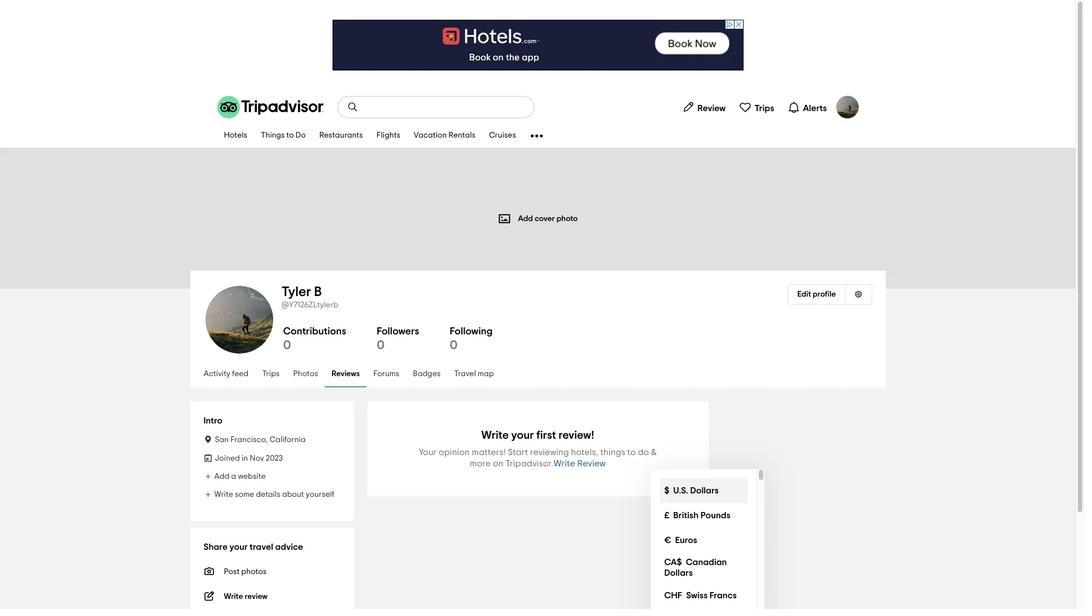Task type: describe. For each thing, give the bounding box(es) containing it.
photos
[[293, 371, 318, 379]]

badges link
[[406, 362, 447, 388]]

0 vertical spatial to
[[286, 132, 294, 140]]

dollars for $  u.s. dollars
[[690, 486, 719, 496]]

forums link
[[367, 362, 406, 388]]

cruises link
[[482, 124, 523, 148]]

intro
[[204, 417, 223, 426]]

vacation
[[414, 132, 447, 140]]

hotels,
[[571, 448, 598, 457]]

search image
[[347, 102, 358, 113]]

add a website link
[[204, 473, 266, 481]]

add cover photo
[[518, 215, 578, 223]]

san francisco, california
[[215, 437, 306, 444]]

california
[[270, 437, 306, 444]]

ca$  canadian dollars
[[664, 558, 727, 578]]

joined
[[215, 455, 240, 463]]

followers
[[377, 327, 419, 337]]

travel map link
[[447, 362, 501, 388]]

write review
[[554, 460, 606, 469]]

€  euros
[[664, 536, 697, 545]]

£  british
[[664, 511, 699, 520]]

things
[[261, 132, 285, 140]]

write some details about yourself
[[214, 491, 334, 499]]

in
[[242, 455, 248, 463]]

review!
[[559, 430, 594, 442]]

1 vertical spatial trips
[[262, 371, 280, 379]]

tyler
[[281, 286, 311, 299]]

your
[[419, 448, 437, 457]]

post
[[224, 569, 240, 577]]

yourself
[[306, 491, 334, 499]]

badges
[[413, 371, 441, 379]]

feed
[[232, 371, 249, 379]]

chf  swiss
[[664, 592, 708, 601]]

y7126zltylerb
[[289, 302, 338, 309]]

a
[[231, 473, 236, 481]]

2023
[[266, 455, 283, 463]]

activity feed link
[[197, 362, 256, 388]]

write review
[[224, 593, 268, 601]]

contributions
[[283, 327, 346, 337]]

first
[[536, 430, 556, 442]]

hotels
[[224, 132, 247, 140]]

contributions 0
[[283, 327, 346, 352]]

edit profile
[[797, 291, 836, 299]]

more
[[470, 460, 491, 469]]

map
[[478, 371, 494, 379]]

followers 0
[[377, 327, 419, 352]]

1 horizontal spatial review
[[698, 104, 726, 113]]

0 for contributions 0
[[283, 339, 291, 352]]

0 for followers 0
[[377, 339, 385, 352]]

francs
[[710, 592, 737, 601]]

website
[[238, 473, 266, 481]]

travel
[[250, 543, 273, 552]]

write some details about yourself link
[[204, 491, 334, 499]]

alerts link
[[783, 96, 832, 119]]

opinion
[[439, 448, 470, 457]]

cruises
[[489, 132, 516, 140]]

share your travel advice
[[204, 543, 303, 552]]

photos
[[241, 569, 267, 577]]

activity
[[204, 371, 230, 379]]

review inside button
[[577, 460, 606, 469]]

things to do
[[261, 132, 306, 140]]

reviewing
[[530, 448, 569, 457]]

profile picture image
[[836, 96, 859, 119]]

following
[[450, 327, 493, 337]]

1 horizontal spatial trips
[[755, 104, 774, 113]]

nov
[[250, 455, 264, 463]]

your for write
[[511, 430, 534, 442]]

start
[[508, 448, 528, 457]]

ca$  canadian
[[664, 558, 727, 568]]

£  british pounds
[[664, 511, 731, 520]]

cover
[[535, 215, 555, 223]]

add a website
[[214, 473, 266, 481]]

reviews link
[[325, 362, 367, 388]]

hotels link
[[217, 124, 254, 148]]

forums
[[373, 371, 399, 379]]

trips link for "photos" link
[[256, 362, 286, 388]]



Task type: vqa. For each thing, say whether or not it's contained in the screenshot.
LA related to (PHL)
no



Task type: locate. For each thing, give the bounding box(es) containing it.
joined in nov 2023
[[215, 455, 283, 463]]

0 vertical spatial trips link
[[735, 96, 779, 119]]

0 inside 'contributions 0'
[[283, 339, 291, 352]]

0 horizontal spatial add
[[214, 473, 230, 481]]

edit
[[797, 291, 811, 299]]

write up matters!
[[481, 430, 509, 442]]

profile
[[813, 291, 836, 299]]

travel
[[454, 371, 476, 379]]

photo
[[557, 215, 578, 223]]

write down a
[[214, 491, 233, 499]]

trips left alerts link
[[755, 104, 774, 113]]

write left review
[[224, 593, 243, 601]]

0 vertical spatial trips
[[755, 104, 774, 113]]

rentals
[[449, 132, 476, 140]]

write inside button
[[554, 460, 575, 469]]

add for add cover photo
[[518, 215, 533, 223]]

activity feed
[[204, 371, 249, 379]]

add for add a website
[[214, 473, 230, 481]]

1 horizontal spatial your
[[511, 430, 534, 442]]

0 vertical spatial review
[[698, 104, 726, 113]]

your for share
[[229, 543, 248, 552]]

trips right feed
[[262, 371, 280, 379]]

0 vertical spatial add
[[518, 215, 533, 223]]

advertisement region
[[332, 20, 743, 71]]

to left do on the right bottom of the page
[[627, 448, 636, 457]]

0 inside followers 0
[[377, 339, 385, 352]]

1 vertical spatial dollars
[[664, 569, 693, 578]]

following 0
[[450, 327, 493, 352]]

add left a
[[214, 473, 230, 481]]

edit profile button
[[788, 285, 845, 305]]

vacation rentals link
[[407, 124, 482, 148]]

trips link
[[735, 96, 779, 119], [256, 362, 286, 388]]

edit profile link
[[788, 285, 845, 305]]

0 vertical spatial dollars
[[690, 486, 719, 496]]

review link
[[678, 96, 730, 119]]

list box containing $  u.s. dollars
[[651, 470, 765, 610]]

1 vertical spatial review
[[577, 460, 606, 469]]

1 horizontal spatial trips link
[[735, 96, 779, 119]]

francisco,
[[230, 437, 268, 444]]

post photos
[[224, 569, 267, 577]]

0 horizontal spatial review
[[577, 460, 606, 469]]

$  u.s. dollars
[[664, 486, 719, 496]]

flights link
[[370, 124, 407, 148]]

matters!
[[472, 448, 506, 457]]

1 horizontal spatial 0
[[377, 339, 385, 352]]

dollars up "£  british pounds"
[[690, 486, 719, 496]]

write down reviewing
[[554, 460, 575, 469]]

dollars down 'ca$  canadian' at the right bottom of page
[[664, 569, 693, 578]]

0 down following
[[450, 339, 458, 352]]

share
[[204, 543, 228, 552]]

dollars
[[690, 486, 719, 496], [664, 569, 693, 578]]

tripadvisor image
[[217, 96, 323, 119]]

list box
[[651, 470, 765, 610]]

0 for following 0
[[450, 339, 458, 352]]

review
[[698, 104, 726, 113], [577, 460, 606, 469]]

things
[[600, 448, 625, 457]]

2 0 from the left
[[377, 339, 385, 352]]

restaurants
[[319, 132, 363, 140]]

write review button
[[554, 459, 606, 470]]

do
[[296, 132, 306, 140]]

1 vertical spatial add
[[214, 473, 230, 481]]

1 horizontal spatial add
[[518, 215, 533, 223]]

0
[[283, 339, 291, 352], [377, 339, 385, 352], [450, 339, 458, 352]]

things to do link
[[254, 124, 313, 148]]

tripadvisor.
[[505, 460, 554, 469]]

restaurants link
[[313, 124, 370, 148]]

trips link left alerts link
[[735, 96, 779, 119]]

to inside your opinion matters! start reviewing hotels, things to do & more on tripadvisor.
[[627, 448, 636, 457]]

post photos button
[[204, 565, 340, 578]]

0 horizontal spatial trips link
[[256, 362, 286, 388]]

dollars for ca$  canadian dollars
[[664, 569, 693, 578]]

to
[[286, 132, 294, 140], [627, 448, 636, 457]]

write your first review!
[[481, 430, 594, 442]]

reviews
[[332, 371, 360, 379]]

2 horizontal spatial 0
[[450, 339, 458, 352]]

write for write your first review!
[[481, 430, 509, 442]]

san
[[215, 437, 229, 444]]

write for write review
[[224, 593, 243, 601]]

about
[[282, 491, 304, 499]]

your up "start"
[[511, 430, 534, 442]]

1 0 from the left
[[283, 339, 291, 352]]

0 inside following 0
[[450, 339, 458, 352]]

your left travel
[[229, 543, 248, 552]]

travel map
[[454, 371, 494, 379]]

1 vertical spatial your
[[229, 543, 248, 552]]

your opinion matters! start reviewing hotels, things to do & more on tripadvisor.
[[419, 448, 657, 469]]

trips link for alerts link
[[735, 96, 779, 119]]

details
[[256, 491, 280, 499]]

None search field
[[338, 97, 533, 117]]

0 horizontal spatial 0
[[283, 339, 291, 352]]

write for write review
[[554, 460, 575, 469]]

photos link
[[286, 362, 325, 388]]

do
[[638, 448, 649, 457]]

0 horizontal spatial to
[[286, 132, 294, 140]]

add left cover
[[518, 215, 533, 223]]

some
[[235, 491, 254, 499]]

b
[[314, 286, 322, 299]]

dollars inside "ca$  canadian dollars"
[[664, 569, 693, 578]]

advice
[[275, 543, 303, 552]]

review
[[245, 593, 268, 601]]

0 horizontal spatial trips
[[262, 371, 280, 379]]

0 down the contributions
[[283, 339, 291, 352]]

flights
[[376, 132, 400, 140]]

3 0 from the left
[[450, 339, 458, 352]]

vacation rentals
[[414, 132, 476, 140]]

on
[[493, 460, 503, 469]]

0 down followers
[[377, 339, 385, 352]]

1 vertical spatial trips link
[[256, 362, 286, 388]]

trips link right feed
[[256, 362, 286, 388]]

$  u.s.
[[664, 486, 688, 496]]

tyler b y7126zltylerb
[[281, 286, 338, 309]]

0 horizontal spatial your
[[229, 543, 248, 552]]

add
[[518, 215, 533, 223], [214, 473, 230, 481]]

0 vertical spatial your
[[511, 430, 534, 442]]

write
[[481, 430, 509, 442], [554, 460, 575, 469], [214, 491, 233, 499], [224, 593, 243, 601]]

1 vertical spatial to
[[627, 448, 636, 457]]

to left do
[[286, 132, 294, 140]]

pounds
[[701, 511, 731, 520]]

chf  swiss francs
[[664, 592, 737, 601]]

write for write some details about yourself
[[214, 491, 233, 499]]

&
[[651, 448, 657, 457]]

1 horizontal spatial to
[[627, 448, 636, 457]]



